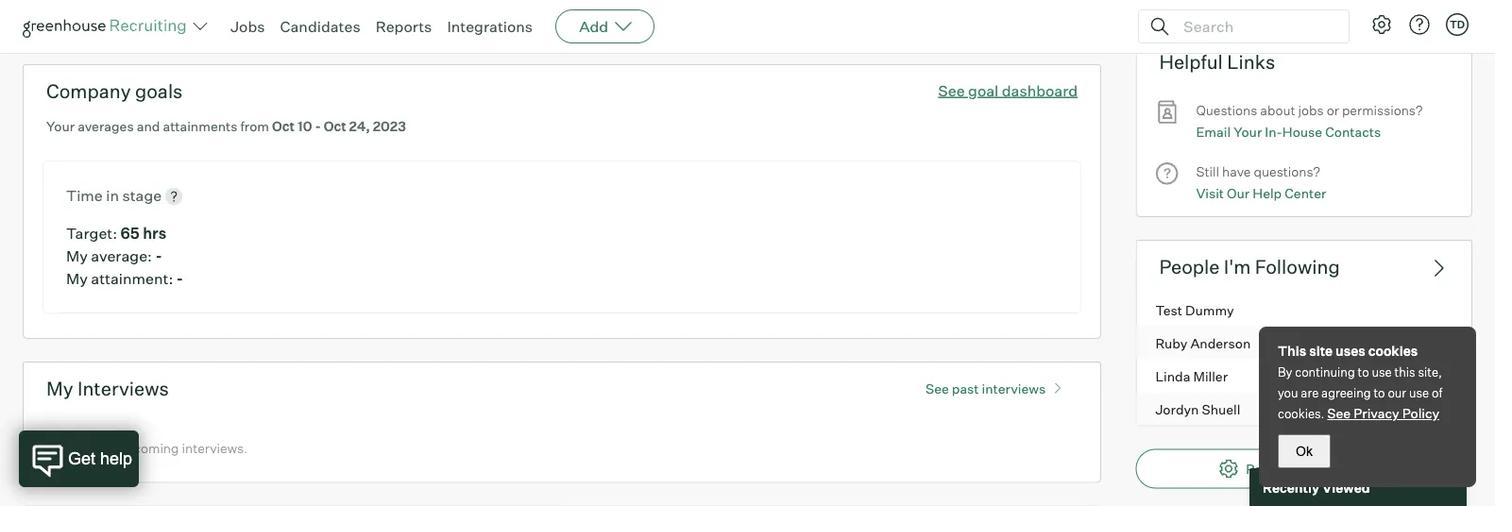 Task type: vqa. For each thing, say whether or not it's contained in the screenshot.
use to the left
yes



Task type: locate. For each thing, give the bounding box(es) containing it.
0 horizontal spatial your
[[46, 118, 75, 135]]

in-
[[1265, 123, 1282, 140]]

attainment:
[[91, 269, 173, 288]]

see down agreeing
[[1327, 405, 1351, 422]]

house
[[1282, 123, 1322, 140]]

1 horizontal spatial to
[[1374, 385, 1385, 400]]

see privacy policy
[[1327, 405, 1440, 422]]

ok
[[1296, 444, 1313, 459]]

target:
[[66, 224, 117, 243]]

use left this
[[1372, 365, 1392, 380]]

0 vertical spatial see
[[938, 81, 965, 100]]

contacts
[[1325, 123, 1381, 140]]

helpful
[[1159, 50, 1223, 74]]

this
[[1395, 365, 1415, 380]]

use left of
[[1409, 385, 1429, 400]]

1 horizontal spatial oct
[[324, 118, 346, 135]]

ok button
[[1278, 434, 1331, 468]]

integrations
[[447, 17, 533, 36]]

people i'm following
[[1159, 255, 1340, 278]]

integrations link
[[447, 17, 533, 36]]

personalize
[[1246, 461, 1318, 477]]

anderson
[[1190, 335, 1251, 352]]

have left no
[[68, 440, 97, 457]]

continuing
[[1295, 365, 1355, 380]]

0 horizontal spatial use
[[1372, 365, 1392, 380]]

0 horizontal spatial to
[[1358, 365, 1369, 380]]

linda miller link
[[1137, 359, 1472, 392]]

of
[[1432, 385, 1443, 400]]

our
[[1388, 385, 1406, 400]]

- right 10
[[315, 118, 321, 135]]

policy
[[1402, 405, 1440, 422]]

2 vertical spatial see
[[1327, 405, 1351, 422]]

to left our
[[1374, 385, 1385, 400]]

privacy
[[1354, 405, 1399, 422]]

upcoming
[[118, 440, 179, 457]]

your left in-
[[1234, 123, 1262, 140]]

our
[[1227, 185, 1250, 201]]

stage
[[122, 186, 162, 205]]

your inside questions about jobs or permissions? email your in-house contacts
[[1234, 123, 1262, 140]]

site,
[[1418, 365, 1442, 380]]

you
[[1278, 385, 1298, 400]]

td
[[1450, 18, 1465, 31]]

0 vertical spatial my
[[66, 247, 88, 266]]

this
[[1278, 343, 1307, 359]]

to
[[1358, 365, 1369, 380], [1374, 385, 1385, 400]]

0 horizontal spatial have
[[68, 440, 97, 457]]

agreeing
[[1321, 385, 1371, 400]]

questions about jobs or permissions? email your in-house contacts
[[1196, 102, 1423, 140]]

time
[[66, 186, 103, 205]]

Search text field
[[1179, 13, 1332, 40]]

2 horizontal spatial -
[[315, 118, 321, 135]]

1 horizontal spatial your
[[1234, 123, 1262, 140]]

oct left 24,
[[324, 118, 346, 135]]

1 horizontal spatial use
[[1409, 385, 1429, 400]]

2023
[[373, 118, 406, 135]]

have
[[1222, 163, 1251, 180], [68, 440, 97, 457]]

dummy
[[1185, 302, 1234, 318]]

1 horizontal spatial -
[[176, 269, 183, 288]]

jordyn shuell
[[1156, 402, 1241, 418]]

cookies.
[[1278, 406, 1325, 421]]

-
[[315, 118, 321, 135], [155, 247, 162, 266], [176, 269, 183, 288]]

1 vertical spatial have
[[68, 440, 97, 457]]

to down 'uses'
[[1358, 365, 1369, 380]]

1 vertical spatial see
[[926, 380, 949, 397]]

by
[[1278, 365, 1292, 380]]

oct left 10
[[272, 118, 295, 135]]

target: 65 hrs my average: - my attainment: -
[[66, 224, 183, 288]]

company
[[46, 80, 131, 103]]

my
[[66, 247, 88, 266], [66, 269, 88, 288], [46, 377, 73, 401]]

reports
[[376, 17, 432, 36]]

people i'm following link
[[1136, 240, 1472, 293]]

your
[[46, 118, 75, 135], [1234, 123, 1262, 140]]

- right attainment:
[[176, 269, 183, 288]]

personalize dashboard
[[1246, 461, 1389, 477]]

see privacy policy link
[[1327, 405, 1440, 422]]

- down hrs
[[155, 247, 162, 266]]

your down company
[[46, 118, 75, 135]]

you
[[43, 440, 65, 457]]

about
[[1260, 102, 1295, 119]]

td button
[[1442, 9, 1472, 40]]

ruby
[[1156, 335, 1188, 352]]

have for questions?
[[1222, 163, 1251, 180]]

this site uses cookies
[[1278, 343, 1418, 359]]

add button
[[556, 9, 655, 43]]

goals
[[135, 80, 183, 103]]

0 vertical spatial to
[[1358, 365, 1369, 380]]

test dummy link
[[1137, 293, 1472, 326]]

questions
[[1196, 102, 1257, 119]]

candidates link
[[280, 17, 360, 36]]

people
[[1159, 255, 1220, 278]]

0 vertical spatial have
[[1222, 163, 1251, 180]]

jordyn shuell link
[[1137, 392, 1472, 426]]

still have questions? visit our help center
[[1196, 163, 1326, 201]]

goal
[[968, 81, 999, 100]]

see left past
[[926, 380, 949, 397]]

have inside still have questions? visit our help center
[[1222, 163, 1251, 180]]

i'm
[[1224, 255, 1251, 278]]

no
[[100, 440, 115, 457]]

1 vertical spatial -
[[155, 247, 162, 266]]

1 vertical spatial to
[[1374, 385, 1385, 400]]

see
[[938, 81, 965, 100], [926, 380, 949, 397], [1327, 405, 1351, 422]]

recently viewed
[[1263, 479, 1370, 496]]

average:
[[91, 247, 152, 266]]

have up our
[[1222, 163, 1251, 180]]

1 horizontal spatial have
[[1222, 163, 1251, 180]]

2 vertical spatial -
[[176, 269, 183, 288]]

past
[[952, 380, 979, 397]]

0 horizontal spatial oct
[[272, 118, 295, 135]]

in
[[106, 186, 119, 205]]

time in
[[66, 186, 122, 205]]

see left "goal"
[[938, 81, 965, 100]]

see for my interviews
[[926, 380, 949, 397]]



Task type: describe. For each thing, give the bounding box(es) containing it.
miller
[[1193, 368, 1228, 385]]

jordyn
[[1156, 402, 1199, 418]]

linda
[[1156, 368, 1190, 385]]

interviews
[[77, 377, 169, 401]]

jobs link
[[230, 17, 265, 36]]

0 horizontal spatial -
[[155, 247, 162, 266]]

add
[[579, 17, 608, 36]]

have for no
[[68, 440, 97, 457]]

2 oct from the left
[[324, 118, 346, 135]]

uses
[[1336, 343, 1366, 359]]

2 vertical spatial my
[[46, 377, 73, 401]]

shuell
[[1202, 402, 1241, 418]]

see goal dashboard
[[938, 81, 1078, 100]]

questions?
[[1254, 163, 1320, 180]]

candidates
[[280, 17, 360, 36]]

following
[[1255, 255, 1340, 278]]

0 vertical spatial -
[[315, 118, 321, 135]]

center
[[1285, 185, 1326, 201]]

site
[[1309, 343, 1333, 359]]

email
[[1196, 123, 1231, 140]]

dashboard
[[1002, 81, 1078, 100]]

0 vertical spatial use
[[1372, 365, 1392, 380]]

company goals
[[46, 80, 183, 103]]

recently
[[1263, 479, 1319, 496]]

interviews.
[[182, 440, 248, 457]]

email your in-house contacts link
[[1196, 121, 1381, 143]]

cookies
[[1368, 343, 1418, 359]]

hrs
[[143, 224, 167, 243]]

permissions?
[[1342, 102, 1423, 119]]

your averages and attainments from oct 10 - oct 24, 2023
[[46, 118, 406, 135]]

see past interviews
[[926, 380, 1046, 397]]

links
[[1227, 50, 1275, 74]]

by continuing to use this site, you are agreeing to our use of cookies.
[[1278, 365, 1443, 421]]

ruby anderson link
[[1137, 326, 1472, 359]]

averages
[[78, 118, 134, 135]]

test dummy
[[1156, 302, 1234, 318]]

are
[[1301, 385, 1319, 400]]

dashboard
[[1320, 461, 1389, 477]]

10
[[298, 118, 312, 135]]

jobs
[[1298, 102, 1324, 119]]

1 oct from the left
[[272, 118, 295, 135]]

linda miller
[[1156, 368, 1228, 385]]

helpful links
[[1159, 50, 1275, 74]]

still
[[1196, 163, 1219, 180]]

visit our help center link
[[1196, 183, 1326, 204]]

see past interviews link
[[916, 372, 1078, 397]]

you have no upcoming interviews.
[[43, 440, 248, 457]]

greenhouse recruiting image
[[23, 15, 193, 38]]

ruby anderson
[[1156, 335, 1251, 352]]

65
[[121, 224, 140, 243]]

jobs
[[230, 17, 265, 36]]

configure image
[[1370, 13, 1393, 36]]

interviews
[[982, 380, 1046, 397]]

reports link
[[376, 17, 432, 36]]

attainments
[[163, 118, 237, 135]]

test
[[1156, 302, 1182, 318]]

see for company goals
[[938, 81, 965, 100]]

1 vertical spatial my
[[66, 269, 88, 288]]

td button
[[1446, 13, 1469, 36]]

viewed
[[1322, 479, 1370, 496]]

my interviews
[[46, 377, 169, 401]]

or
[[1327, 102, 1339, 119]]

and
[[137, 118, 160, 135]]

visit
[[1196, 185, 1224, 201]]

1 vertical spatial use
[[1409, 385, 1429, 400]]

see goal dashboard link
[[938, 81, 1078, 100]]

help
[[1253, 185, 1282, 201]]



